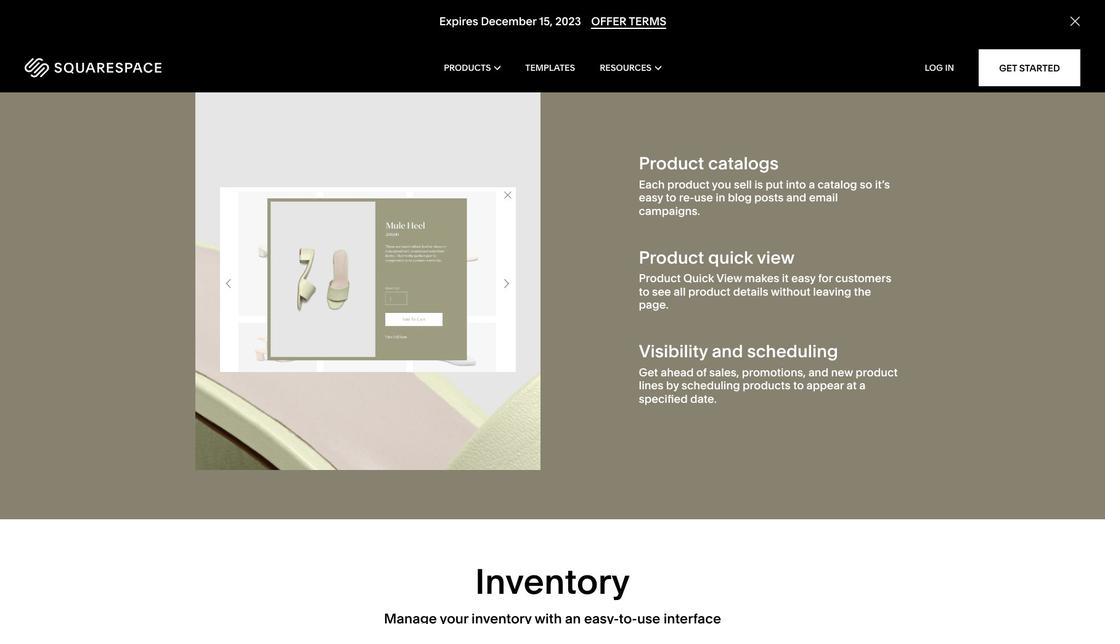 Task type: vqa. For each thing, say whether or not it's contained in the screenshot.
catalog
yes



Task type: locate. For each thing, give the bounding box(es) containing it.
a right the into
[[809, 177, 815, 192]]

1 vertical spatial to
[[639, 285, 650, 299]]

1 vertical spatial get
[[639, 365, 658, 379]]

and up sales,
[[712, 341, 743, 362]]

0 vertical spatial product
[[639, 153, 704, 174]]

easy inside product quick view product quick view makes it easy for customers to see all product details without leaving the page.
[[791, 271, 816, 286]]

posts
[[755, 191, 784, 205]]

and left the new
[[809, 365, 829, 379]]

get started link
[[979, 49, 1081, 86]]

easy inside product catalogs each product you sell is put into a catalog so it's easy to re-use in blog posts and email campaigns.
[[639, 191, 663, 205]]

get left started
[[999, 62, 1017, 74]]

0 horizontal spatial a
[[809, 177, 815, 192]]

a inside the visibility and scheduling get ahead of sales, promotions, and new product lines by scheduling products to appear at a specified date.
[[859, 379, 866, 393]]

1 horizontal spatial to
[[666, 191, 677, 205]]

and
[[786, 191, 807, 205], [712, 341, 743, 362], [809, 365, 829, 379]]

resources
[[600, 62, 652, 73]]

to inside product catalogs each product you sell is put into a catalog so it's easy to re-use in blog posts and email campaigns.
[[666, 191, 677, 205]]

ahead
[[661, 365, 694, 379]]

of
[[696, 365, 707, 379]]

0 vertical spatial easy
[[639, 191, 663, 205]]

scheduling
[[747, 341, 838, 362], [682, 379, 740, 393]]

date.
[[690, 392, 717, 406]]

offer terms link
[[591, 14, 666, 29]]

to
[[666, 191, 677, 205], [639, 285, 650, 299], [793, 379, 804, 393]]

15,
[[539, 14, 553, 28]]

a
[[809, 177, 815, 192], [859, 379, 866, 393]]

product inside product catalogs each product you sell is put into a catalog so it's easy to re-use in blog posts and email campaigns.
[[639, 153, 704, 174]]

1 vertical spatial product
[[688, 285, 731, 299]]

to left the appear
[[793, 379, 804, 393]]

0 horizontal spatial easy
[[639, 191, 663, 205]]

2 vertical spatial to
[[793, 379, 804, 393]]

product up the quick at the top
[[639, 247, 704, 268]]

product right the new
[[856, 365, 898, 379]]

offer
[[591, 14, 626, 28]]

get started
[[999, 62, 1060, 74]]

2 product from the top
[[639, 247, 704, 268]]

1 vertical spatial easy
[[791, 271, 816, 286]]

into
[[786, 177, 806, 192]]

visibility and scheduling get ahead of sales, promotions, and new product lines by scheduling products to appear at a specified date.
[[639, 341, 898, 406]]

0 horizontal spatial scheduling
[[682, 379, 740, 393]]

blog
[[728, 191, 752, 205]]

easy
[[639, 191, 663, 205], [791, 271, 816, 286]]

2 horizontal spatial to
[[793, 379, 804, 393]]

specified
[[639, 392, 688, 406]]

product up campaigns.
[[668, 177, 710, 192]]

0 vertical spatial and
[[786, 191, 807, 205]]

quick
[[684, 271, 714, 286]]

it's
[[875, 177, 890, 192]]

1 vertical spatial product
[[639, 247, 704, 268]]

easy left re-
[[639, 191, 663, 205]]

product right all
[[688, 285, 731, 299]]

the
[[854, 285, 871, 299]]

campaigns.
[[639, 204, 700, 218]]

get left by
[[639, 365, 658, 379]]

product up page.
[[639, 271, 681, 286]]

2023
[[555, 14, 581, 28]]

product
[[639, 153, 704, 174], [639, 247, 704, 268], [639, 271, 681, 286]]

2 vertical spatial product
[[639, 271, 681, 286]]

1 vertical spatial a
[[859, 379, 866, 393]]

2 vertical spatial and
[[809, 365, 829, 379]]

sell
[[734, 177, 752, 192]]

and right put
[[786, 191, 807, 205]]

to left re-
[[666, 191, 677, 205]]

december
[[481, 14, 536, 28]]

for
[[818, 271, 833, 286]]

started
[[1019, 62, 1060, 74]]

to inside product quick view product quick view makes it easy for customers to see all product details without leaving the page.
[[639, 285, 650, 299]]

0 horizontal spatial to
[[639, 285, 650, 299]]

0 vertical spatial a
[[809, 177, 815, 192]]

0 vertical spatial get
[[999, 62, 1017, 74]]

product
[[668, 177, 710, 192], [688, 285, 731, 299], [856, 365, 898, 379]]

get inside the visibility and scheduling get ahead of sales, promotions, and new product lines by scheduling products to appear at a specified date.
[[639, 365, 658, 379]]

1 horizontal spatial a
[[859, 379, 866, 393]]

product inside product quick view product quick view makes it easy for customers to see all product details without leaving the page.
[[688, 285, 731, 299]]

0 vertical spatial product
[[668, 177, 710, 192]]

a right "at"
[[859, 379, 866, 393]]

1 product from the top
[[639, 153, 704, 174]]

expires
[[439, 14, 478, 28]]

0 horizontal spatial get
[[639, 365, 658, 379]]

new
[[831, 365, 853, 379]]

get
[[999, 62, 1017, 74], [639, 365, 658, 379]]

leaving
[[813, 285, 852, 299]]

scheduling right by
[[682, 379, 740, 393]]

0 vertical spatial to
[[666, 191, 677, 205]]

1 vertical spatial scheduling
[[682, 379, 740, 393]]

details
[[733, 285, 769, 299]]

to left see
[[639, 285, 650, 299]]

0 vertical spatial scheduling
[[747, 341, 838, 362]]

scheduling up promotions,
[[747, 341, 838, 362]]

1 horizontal spatial get
[[999, 62, 1017, 74]]

1 horizontal spatial and
[[786, 191, 807, 205]]

2 horizontal spatial and
[[809, 365, 829, 379]]

log
[[925, 62, 943, 73]]

1 horizontal spatial scheduling
[[747, 341, 838, 362]]

it
[[782, 271, 789, 286]]

1 horizontal spatial easy
[[791, 271, 816, 286]]

2 vertical spatial product
[[856, 365, 898, 379]]

1 vertical spatial and
[[712, 341, 743, 362]]

product for product quick view
[[639, 247, 704, 268]]

product inside product catalogs each product you sell is put into a catalog so it's easy to re-use in blog posts and email campaigns.
[[668, 177, 710, 192]]

easy right it at the right of page
[[791, 271, 816, 286]]

squarespace logo link
[[25, 58, 236, 78]]

resources button
[[600, 43, 661, 92]]

product up each
[[639, 153, 704, 174]]

products
[[743, 379, 791, 393]]



Task type: describe. For each thing, give the bounding box(es) containing it.
lines
[[639, 379, 664, 393]]

visual of shoe image
[[195, 89, 540, 470]]

product for product catalogs
[[639, 153, 704, 174]]

site selling mule heel image
[[220, 187, 516, 372]]

catalog
[[818, 177, 857, 192]]

product catalogs each product you sell is put into a catalog so it's easy to re-use in blog posts and email campaigns.
[[639, 153, 890, 218]]

0 horizontal spatial and
[[712, 341, 743, 362]]

inventory
[[475, 561, 630, 603]]

view
[[757, 247, 795, 268]]

put
[[766, 177, 784, 192]]

email
[[809, 191, 838, 205]]

by
[[666, 379, 679, 393]]

each
[[639, 177, 665, 192]]

so
[[860, 177, 873, 192]]

in
[[716, 191, 725, 205]]

promotions,
[[742, 365, 806, 379]]

makes
[[745, 271, 780, 286]]

get inside get started link
[[999, 62, 1017, 74]]

view
[[717, 271, 742, 286]]

all
[[674, 285, 686, 299]]

templates
[[525, 62, 575, 73]]

visual of yellow hat image
[[565, 0, 910, 40]]

product quick view product quick view makes it easy for customers to see all product details without leaving the page.
[[639, 247, 892, 312]]

offer terms
[[591, 14, 666, 28]]

expires december 15, 2023
[[439, 14, 581, 28]]

see
[[652, 285, 671, 299]]

use
[[694, 191, 713, 205]]

to inside the visibility and scheduling get ahead of sales, promotions, and new product lines by scheduling products to appear at a specified date.
[[793, 379, 804, 393]]

re-
[[679, 191, 694, 205]]

is
[[755, 177, 763, 192]]

customers
[[835, 271, 892, 286]]

quick
[[708, 247, 753, 268]]

3 product from the top
[[639, 271, 681, 286]]

product inside the visibility and scheduling get ahead of sales, promotions, and new product lines by scheduling products to appear at a specified date.
[[856, 365, 898, 379]]

visibility
[[639, 341, 708, 362]]

at
[[847, 379, 857, 393]]

log             in
[[925, 62, 954, 73]]

products
[[444, 62, 491, 73]]

you
[[712, 177, 731, 192]]

a inside product catalogs each product you sell is put into a catalog so it's easy to re-use in blog posts and email campaigns.
[[809, 177, 815, 192]]

catalogs
[[708, 153, 779, 174]]

appear
[[807, 379, 844, 393]]

squarespace logo image
[[25, 58, 162, 78]]

products button
[[444, 43, 501, 92]]

without
[[771, 285, 811, 299]]

and inside product catalogs each product you sell is put into a catalog so it's easy to re-use in blog posts and email campaigns.
[[786, 191, 807, 205]]

templates link
[[525, 43, 575, 92]]

page.
[[639, 298, 669, 312]]

sales,
[[709, 365, 739, 379]]

log             in link
[[925, 62, 954, 73]]

terms
[[629, 14, 666, 28]]

in
[[945, 62, 954, 73]]



